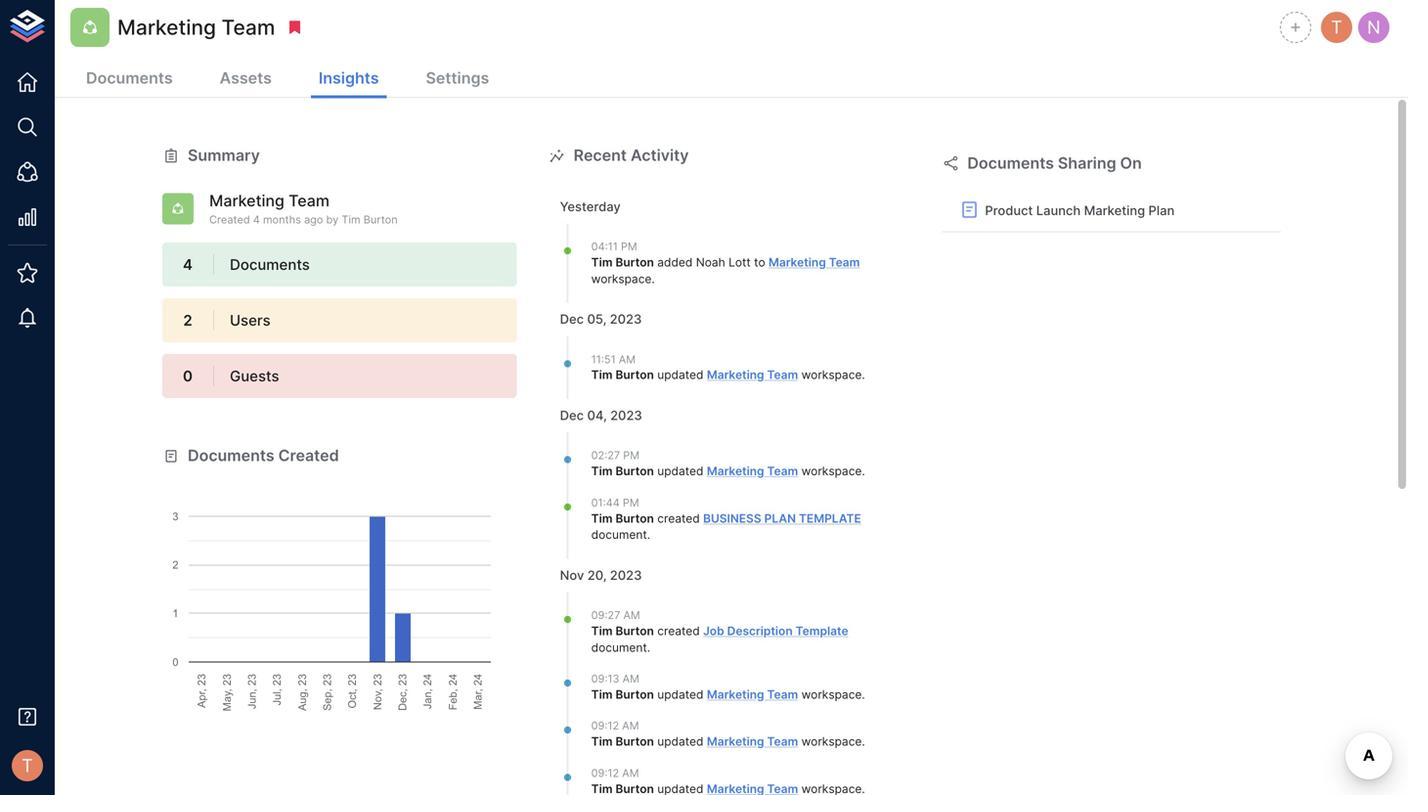 Task type: vqa. For each thing, say whether or not it's contained in the screenshot.
Contents at the left top of the page
no



Task type: locate. For each thing, give the bounding box(es) containing it.
04,
[[587, 408, 607, 423]]

1 horizontal spatial 4
[[253, 213, 260, 226]]

burton inside 11:51 am tim burton updated marketing team workspace .
[[616, 368, 654, 382]]

tim inside "09:13 am tim burton updated marketing team workspace ."
[[591, 687, 613, 702]]

0 vertical spatial t
[[1331, 16, 1343, 38]]

3 updated from the top
[[657, 687, 704, 702]]

job
[[703, 624, 724, 638]]

documents link
[[78, 61, 181, 98]]

document
[[591, 528, 647, 542], [591, 640, 647, 654]]

am for 09:13 am tim burton updated marketing team workspace .
[[623, 672, 639, 685]]

created left months on the left of the page
[[209, 213, 250, 226]]

created left business on the bottom
[[657, 511, 700, 525]]

4 inside the marketing team created 4 months ago by tim burton
[[253, 213, 260, 226]]

burton down 09:13
[[616, 687, 654, 702]]

2 vertical spatial 2023
[[610, 568, 642, 583]]

. inside 11:51 am tim burton updated marketing team workspace .
[[862, 368, 865, 382]]

05,
[[587, 312, 607, 327]]

marketing down "09:13 am tim burton updated marketing team workspace ."
[[707, 735, 764, 749]]

burton down 09:27
[[616, 624, 654, 638]]

tim
[[342, 213, 360, 226], [591, 255, 613, 269], [591, 368, 613, 382], [591, 464, 613, 478], [591, 511, 613, 525], [591, 624, 613, 638], [591, 687, 613, 702], [591, 735, 613, 749]]

marketing up months on the left of the page
[[209, 191, 285, 210]]

documents sharing on
[[967, 154, 1142, 173]]

dec for dec 04, 2023
[[560, 408, 584, 423]]

am inside 11:51 am tim burton updated marketing team workspace .
[[619, 353, 636, 366]]

. inside 09:27 am tim burton created job description template document .
[[647, 640, 650, 654]]

workspace inside 02:27 pm tim burton updated marketing team workspace .
[[802, 464, 862, 478]]

burton for 11:51 am tim burton updated marketing team workspace .
[[616, 368, 654, 382]]

tim for 09:13 am tim burton updated marketing team workspace .
[[591, 687, 613, 702]]

tim down 09:27
[[591, 624, 613, 638]]

document inside "01:44 pm tim burton created business plan template document ."
[[591, 528, 647, 542]]

n button
[[1355, 9, 1393, 46]]

updated
[[657, 368, 704, 382], [657, 464, 704, 478], [657, 687, 704, 702], [657, 735, 704, 749]]

team
[[222, 14, 275, 39], [289, 191, 330, 210], [829, 255, 860, 269], [767, 368, 798, 382], [767, 464, 798, 478], [767, 687, 798, 702], [767, 735, 798, 749]]

0 vertical spatial pm
[[621, 240, 637, 253]]

09:12 am
[[591, 767, 639, 779]]

dec left 05,
[[560, 312, 584, 327]]

1 09:12 from the top
[[591, 720, 619, 732]]

tim down 02:27
[[591, 464, 613, 478]]

0 vertical spatial 2023
[[610, 312, 642, 327]]

0 horizontal spatial created
[[209, 213, 250, 226]]

nov 20, 2023
[[560, 568, 642, 583]]

tim inside "01:44 pm tim burton created business plan template document ."
[[591, 511, 613, 525]]

1 vertical spatial document
[[591, 640, 647, 654]]

created left job
[[657, 624, 700, 638]]

documents down the marketing team
[[86, 68, 173, 88]]

4 left months on the left of the page
[[253, 213, 260, 226]]

template
[[796, 624, 848, 638]]

document down 01:44
[[591, 528, 647, 542]]

tim for 11:51 am tim burton updated marketing team workspace .
[[591, 368, 613, 382]]

pm inside 02:27 pm tim burton updated marketing team workspace .
[[623, 449, 640, 462]]

marketing team
[[117, 14, 275, 39]]

workspace inside "09:13 am tim burton updated marketing team workspace ."
[[802, 687, 862, 702]]

burton for 02:27 pm tim burton updated marketing team workspace .
[[616, 464, 654, 478]]

marketing team link up 09:12 am tim burton updated marketing team workspace .
[[707, 687, 798, 702]]

marketing up 02:27 pm tim burton updated marketing team workspace . at the bottom of page
[[707, 368, 764, 382]]

workspace inside 09:12 am tim burton updated marketing team workspace .
[[802, 735, 862, 749]]

marketing team link for 09:13 am tim burton updated marketing team workspace .
[[707, 687, 798, 702]]

am
[[619, 353, 636, 366], [623, 609, 640, 622], [623, 672, 639, 685], [622, 720, 639, 732], [622, 767, 639, 779]]

marketing team link up 02:27 pm tim burton updated marketing team workspace . at the bottom of page
[[707, 368, 798, 382]]

launch
[[1036, 203, 1081, 218]]

marketing right the to on the top of the page
[[769, 255, 826, 269]]

updated inside 11:51 am tim burton updated marketing team workspace .
[[657, 368, 704, 382]]

created inside 09:27 am tim burton created job description template document .
[[657, 624, 700, 638]]

2 document from the top
[[591, 640, 647, 654]]

marketing team link
[[769, 255, 860, 269], [707, 368, 798, 382], [707, 464, 798, 478], [707, 687, 798, 702], [707, 735, 798, 749]]

1 horizontal spatial t button
[[1318, 9, 1355, 46]]

created inside "01:44 pm tim burton created business plan template document ."
[[657, 511, 700, 525]]

marketing team link for 09:12 am tim burton updated marketing team workspace .
[[707, 735, 798, 749]]

. inside "09:13 am tim burton updated marketing team workspace ."
[[862, 687, 865, 702]]

insights
[[319, 68, 379, 88]]

nov
[[560, 568, 584, 583]]

updated for 09:13 am tim burton updated marketing team workspace .
[[657, 687, 704, 702]]

burton inside "09:13 am tim burton updated marketing team workspace ."
[[616, 687, 654, 702]]

pm
[[621, 240, 637, 253], [623, 449, 640, 462], [623, 496, 639, 509]]

am for 11:51 am tim burton updated marketing team workspace .
[[619, 353, 636, 366]]

marketing up documents link
[[117, 14, 216, 39]]

tim for 04:11 pm tim burton added noah lott to marketing team workspace .
[[591, 255, 613, 269]]

updated inside 02:27 pm tim burton updated marketing team workspace .
[[657, 464, 704, 478]]

1 vertical spatial t button
[[6, 744, 49, 787]]

workspace for 09:13 am tim burton updated marketing team workspace .
[[802, 687, 862, 702]]

t button
[[1318, 9, 1355, 46], [6, 744, 49, 787]]

burton down 02:27
[[616, 464, 654, 478]]

tim inside the marketing team created 4 months ago by tim burton
[[342, 213, 360, 226]]

pm inside 04:11 pm tim burton added noah lott to marketing team workspace .
[[621, 240, 637, 253]]

insights link
[[311, 61, 387, 98]]

tim inside 09:12 am tim burton updated marketing team workspace .
[[591, 735, 613, 749]]

2 updated from the top
[[657, 464, 704, 478]]

1 vertical spatial created
[[657, 624, 700, 638]]

tim right by
[[342, 213, 360, 226]]

documents for documents link
[[86, 68, 173, 88]]

product launch marketing plan link
[[942, 190, 1281, 232]]

team inside 02:27 pm tim burton updated marketing team workspace .
[[767, 464, 798, 478]]

am for 09:27 am tim burton created job description template document .
[[623, 609, 640, 622]]

burton inside 02:27 pm tim burton updated marketing team workspace .
[[616, 464, 654, 478]]

0 vertical spatial document
[[591, 528, 647, 542]]

document inside 09:27 am tim burton created job description template document .
[[591, 640, 647, 654]]

4 updated from the top
[[657, 735, 704, 749]]

dec 04, 2023
[[560, 408, 642, 423]]

1 created from the top
[[657, 511, 700, 525]]

workspace for 02:27 pm tim burton updated marketing team workspace .
[[802, 464, 862, 478]]

created
[[657, 511, 700, 525], [657, 624, 700, 638]]

document up 09:13
[[591, 640, 647, 654]]

04:11
[[591, 240, 618, 253]]

1 vertical spatial dec
[[560, 408, 584, 423]]

marketing up business on the bottom
[[707, 464, 764, 478]]

0 vertical spatial 4
[[253, 213, 260, 226]]

tim inside 09:27 am tim burton created job description template document .
[[591, 624, 613, 638]]

0 vertical spatial dec
[[560, 312, 584, 327]]

tim down 04:11 at the top
[[591, 255, 613, 269]]

assets
[[220, 68, 272, 88]]

0 vertical spatial created
[[657, 511, 700, 525]]

tim inside 11:51 am tim burton updated marketing team workspace .
[[591, 368, 613, 382]]

created inside the marketing team created 4 months ago by tim burton
[[209, 213, 250, 226]]

burton for 04:11 pm tim burton added noah lott to marketing team workspace .
[[616, 255, 654, 269]]

1 vertical spatial pm
[[623, 449, 640, 462]]

documents down guests
[[188, 446, 274, 465]]

2023 right 05,
[[610, 312, 642, 327]]

2 created from the top
[[657, 624, 700, 638]]

2 dec from the top
[[560, 408, 584, 423]]

pm right 02:27
[[623, 449, 640, 462]]

tim down 09:13
[[591, 687, 613, 702]]

marketing team link down "09:13 am tim burton updated marketing team workspace ."
[[707, 735, 798, 749]]

pm for created
[[623, 496, 639, 509]]

t for the top t button
[[1331, 16, 1343, 38]]

burton inside 09:12 am tim burton updated marketing team workspace .
[[616, 735, 654, 749]]

noah
[[696, 255, 725, 269]]

. inside 04:11 pm tim burton added noah lott to marketing team workspace .
[[652, 272, 655, 286]]

09:12 am tim burton updated marketing team workspace .
[[591, 720, 865, 749]]

marketing team link for 11:51 am tim burton updated marketing team workspace .
[[707, 368, 798, 382]]

tim for 02:27 pm tim burton updated marketing team workspace .
[[591, 464, 613, 478]]

burton
[[363, 213, 398, 226], [616, 255, 654, 269], [616, 368, 654, 382], [616, 464, 654, 478], [616, 511, 654, 525], [616, 624, 654, 638], [616, 687, 654, 702], [616, 735, 654, 749]]

documents up product on the top of the page
[[967, 154, 1054, 173]]

document for business
[[591, 528, 647, 542]]

4 up the "2"
[[183, 256, 193, 274]]

dec left 04,
[[560, 408, 584, 423]]

pm right 04:11 at the top
[[621, 240, 637, 253]]

tim up 09:12 am
[[591, 735, 613, 749]]

0 vertical spatial t button
[[1318, 9, 1355, 46]]

marketing team created 4 months ago by tim burton
[[209, 191, 398, 226]]

updated for 11:51 am tim burton updated marketing team workspace .
[[657, 368, 704, 382]]

1 vertical spatial 2023
[[610, 408, 642, 423]]

2 09:12 from the top
[[591, 767, 619, 779]]

09:12
[[591, 720, 619, 732], [591, 767, 619, 779]]

0 vertical spatial 09:12
[[591, 720, 619, 732]]

document for job
[[591, 640, 647, 654]]

tim for 09:27 am tim burton created job description template document .
[[591, 624, 613, 638]]

1 horizontal spatial t
[[1331, 16, 1343, 38]]

tim for 01:44 pm tim burton created business plan template document .
[[591, 511, 613, 525]]

team inside "09:13 am tim burton updated marketing team workspace ."
[[767, 687, 798, 702]]

product
[[985, 203, 1033, 218]]

1 vertical spatial 4
[[183, 256, 193, 274]]

pm for added
[[621, 240, 637, 253]]

burton down 01:44
[[616, 511, 654, 525]]

workspace for 09:12 am tim burton updated marketing team workspace .
[[802, 735, 862, 749]]

burton inside "01:44 pm tim burton created business plan template document ."
[[616, 511, 654, 525]]

business
[[703, 511, 761, 525]]

2023 right 04,
[[610, 408, 642, 423]]

1 document from the top
[[591, 528, 647, 542]]

t
[[1331, 16, 1343, 38], [22, 755, 33, 776]]

09:13
[[591, 672, 620, 685]]

09:12 for 09:12 am tim burton updated marketing team workspace .
[[591, 720, 619, 732]]

sharing
[[1058, 154, 1116, 173]]

plan
[[1149, 203, 1175, 218]]

documents for documents sharing on
[[967, 154, 1054, 173]]

workspace
[[591, 272, 652, 286], [802, 368, 862, 382], [802, 464, 862, 478], [802, 687, 862, 702], [802, 735, 862, 749]]

0 vertical spatial created
[[209, 213, 250, 226]]

t for left t button
[[22, 755, 33, 776]]

burton up 09:12 am
[[616, 735, 654, 749]]

tim inside 04:11 pm tim burton added noah lott to marketing team workspace .
[[591, 255, 613, 269]]

1 vertical spatial t
[[22, 755, 33, 776]]

marketing up 09:12 am tim burton updated marketing team workspace .
[[707, 687, 764, 702]]

1 vertical spatial 09:12
[[591, 767, 619, 779]]

am inside 09:12 am tim burton updated marketing team workspace .
[[622, 720, 639, 732]]

01:44
[[591, 496, 620, 509]]

marketing
[[117, 14, 216, 39], [209, 191, 285, 210], [1084, 203, 1145, 218], [769, 255, 826, 269], [707, 368, 764, 382], [707, 464, 764, 478], [707, 687, 764, 702], [707, 735, 764, 749]]

2023
[[610, 312, 642, 327], [610, 408, 642, 423], [610, 568, 642, 583]]

template
[[799, 511, 861, 525]]

pm for updated
[[623, 449, 640, 462]]

tim inside 02:27 pm tim burton updated marketing team workspace .
[[591, 464, 613, 478]]

2023 right 20,
[[610, 568, 642, 583]]

0 horizontal spatial 4
[[183, 256, 193, 274]]

am inside "09:13 am tim burton updated marketing team workspace ."
[[623, 672, 639, 685]]

updated inside "09:13 am tim burton updated marketing team workspace ."
[[657, 687, 704, 702]]

01:44 pm tim burton created business plan template document .
[[591, 496, 861, 542]]

summary
[[188, 146, 260, 165]]

0 horizontal spatial t
[[22, 755, 33, 776]]

burton inside 09:27 am tim burton created job description template document .
[[616, 624, 654, 638]]

dec
[[560, 312, 584, 327], [560, 408, 584, 423]]

marketing team link up business on the bottom
[[707, 464, 798, 478]]

4
[[253, 213, 260, 226], [183, 256, 193, 274]]

1 dec from the top
[[560, 312, 584, 327]]

burton right by
[[363, 213, 398, 226]]

users
[[230, 312, 271, 329]]

02:27 pm tim burton updated marketing team workspace .
[[591, 449, 865, 478]]

2 vertical spatial pm
[[623, 496, 639, 509]]

dec for dec 05, 2023
[[560, 312, 584, 327]]

tim down 11:51
[[591, 368, 613, 382]]

documents for documents created
[[188, 446, 274, 465]]

burton inside 04:11 pm tim burton added noah lott to marketing team workspace .
[[616, 255, 654, 269]]

pm right 01:44
[[623, 496, 639, 509]]

created down guests
[[278, 446, 339, 465]]

09:12 inside 09:12 am tim burton updated marketing team workspace .
[[591, 720, 619, 732]]

yesterday
[[560, 199, 621, 214]]

settings
[[426, 68, 489, 88]]

burton down 11:51
[[616, 368, 654, 382]]

1 vertical spatial created
[[278, 446, 339, 465]]

updated inside 09:12 am tim burton updated marketing team workspace .
[[657, 735, 704, 749]]

recent
[[574, 146, 627, 165]]

burton inside the marketing team created 4 months ago by tim burton
[[363, 213, 398, 226]]

business plan template link
[[703, 511, 861, 525]]

pm inside "01:44 pm tim burton created business plan template document ."
[[623, 496, 639, 509]]

documents
[[86, 68, 173, 88], [967, 154, 1054, 173], [230, 256, 310, 274], [188, 446, 274, 465]]

tim down 01:44
[[591, 511, 613, 525]]

.
[[652, 272, 655, 286], [862, 368, 865, 382], [862, 464, 865, 478], [647, 528, 650, 542], [647, 640, 650, 654], [862, 687, 865, 702], [862, 735, 865, 749]]

marketing inside "09:13 am tim burton updated marketing team workspace ."
[[707, 687, 764, 702]]

created
[[209, 213, 250, 226], [278, 446, 339, 465]]

burton down 04:11 at the top
[[616, 255, 654, 269]]

workspace inside 04:11 pm tim burton added noah lott to marketing team workspace .
[[591, 272, 652, 286]]

09:12 for 09:12 am
[[591, 767, 619, 779]]

remove bookmark image
[[286, 19, 304, 36]]

marketing team link for 02:27 pm tim burton updated marketing team workspace .
[[707, 464, 798, 478]]

lott
[[729, 255, 751, 269]]

1 horizontal spatial created
[[278, 446, 339, 465]]

a chart. image
[[162, 467, 517, 712]]

months
[[263, 213, 301, 226]]

workspace inside 11:51 am tim burton updated marketing team workspace .
[[802, 368, 862, 382]]

am inside 09:27 am tim burton created job description template document .
[[623, 609, 640, 622]]

1 updated from the top
[[657, 368, 704, 382]]



Task type: describe. For each thing, give the bounding box(es) containing it.
activity
[[631, 146, 689, 165]]

. inside 09:12 am tim burton updated marketing team workspace .
[[862, 735, 865, 749]]

team inside 09:12 am tim burton updated marketing team workspace .
[[767, 735, 798, 749]]

to
[[754, 255, 765, 269]]

n
[[1367, 16, 1381, 38]]

by
[[326, 213, 339, 226]]

. inside 02:27 pm tim burton updated marketing team workspace .
[[862, 464, 865, 478]]

burton for 01:44 pm tim burton created business plan template document .
[[616, 511, 654, 525]]

recent activity
[[574, 146, 689, 165]]

marketing inside the marketing team created 4 months ago by tim burton
[[209, 191, 285, 210]]

description
[[727, 624, 793, 638]]

20,
[[587, 568, 607, 583]]

marketing inside 04:11 pm tim burton added noah lott to marketing team workspace .
[[769, 255, 826, 269]]

workspace for 11:51 am tim burton updated marketing team workspace .
[[802, 368, 862, 382]]

burton for 09:12 am tim burton updated marketing team workspace .
[[616, 735, 654, 749]]

marketing inside 02:27 pm tim burton updated marketing team workspace .
[[707, 464, 764, 478]]

04:11 pm tim burton added noah lott to marketing team workspace .
[[591, 240, 860, 286]]

added
[[657, 255, 693, 269]]

am for 09:12 am
[[622, 767, 639, 779]]

09:27 am tim burton created job description template document .
[[591, 609, 848, 654]]

marketing inside 11:51 am tim burton updated marketing team workspace .
[[707, 368, 764, 382]]

guests
[[230, 367, 279, 385]]

tim for 09:12 am tim burton updated marketing team workspace .
[[591, 735, 613, 749]]

updated for 09:12 am tim burton updated marketing team workspace .
[[657, 735, 704, 749]]

documents created
[[188, 446, 339, 465]]

2023 for dec 05, 2023
[[610, 312, 642, 327]]

dec 05, 2023
[[560, 312, 642, 327]]

burton for 09:27 am tim burton created job description template document .
[[616, 624, 654, 638]]

2
[[183, 312, 192, 329]]

a chart. element
[[162, 467, 517, 712]]

0
[[183, 367, 193, 385]]

02:27
[[591, 449, 620, 462]]

09:13 am tim burton updated marketing team workspace .
[[591, 672, 865, 702]]

ago
[[304, 213, 323, 226]]

settings link
[[418, 61, 497, 98]]

11:51
[[591, 353, 616, 366]]

assets link
[[212, 61, 280, 98]]

team inside 04:11 pm tim burton added noah lott to marketing team workspace .
[[829, 255, 860, 269]]

documents down months on the left of the page
[[230, 256, 310, 274]]

plan
[[764, 511, 796, 525]]

2023 for nov 20, 2023
[[610, 568, 642, 583]]

2023 for dec 04, 2023
[[610, 408, 642, 423]]

. inside "01:44 pm tim burton created business plan template document ."
[[647, 528, 650, 542]]

marketing left plan
[[1084, 203, 1145, 218]]

created for business
[[657, 511, 700, 525]]

job description template link
[[703, 624, 848, 638]]

team inside 11:51 am tim burton updated marketing team workspace .
[[767, 368, 798, 382]]

marketing team link right the to on the top of the page
[[769, 255, 860, 269]]

updated for 02:27 pm tim burton updated marketing team workspace .
[[657, 464, 704, 478]]

marketing inside 09:12 am tim burton updated marketing team workspace .
[[707, 735, 764, 749]]

created for job
[[657, 624, 700, 638]]

0 horizontal spatial t button
[[6, 744, 49, 787]]

09:27
[[591, 609, 620, 622]]

team inside the marketing team created 4 months ago by tim burton
[[289, 191, 330, 210]]

11:51 am tim burton updated marketing team workspace .
[[591, 353, 865, 382]]

product launch marketing plan
[[985, 203, 1175, 218]]

burton for 09:13 am tim burton updated marketing team workspace .
[[616, 687, 654, 702]]

on
[[1120, 154, 1142, 173]]

am for 09:12 am tim burton updated marketing team workspace .
[[622, 720, 639, 732]]



